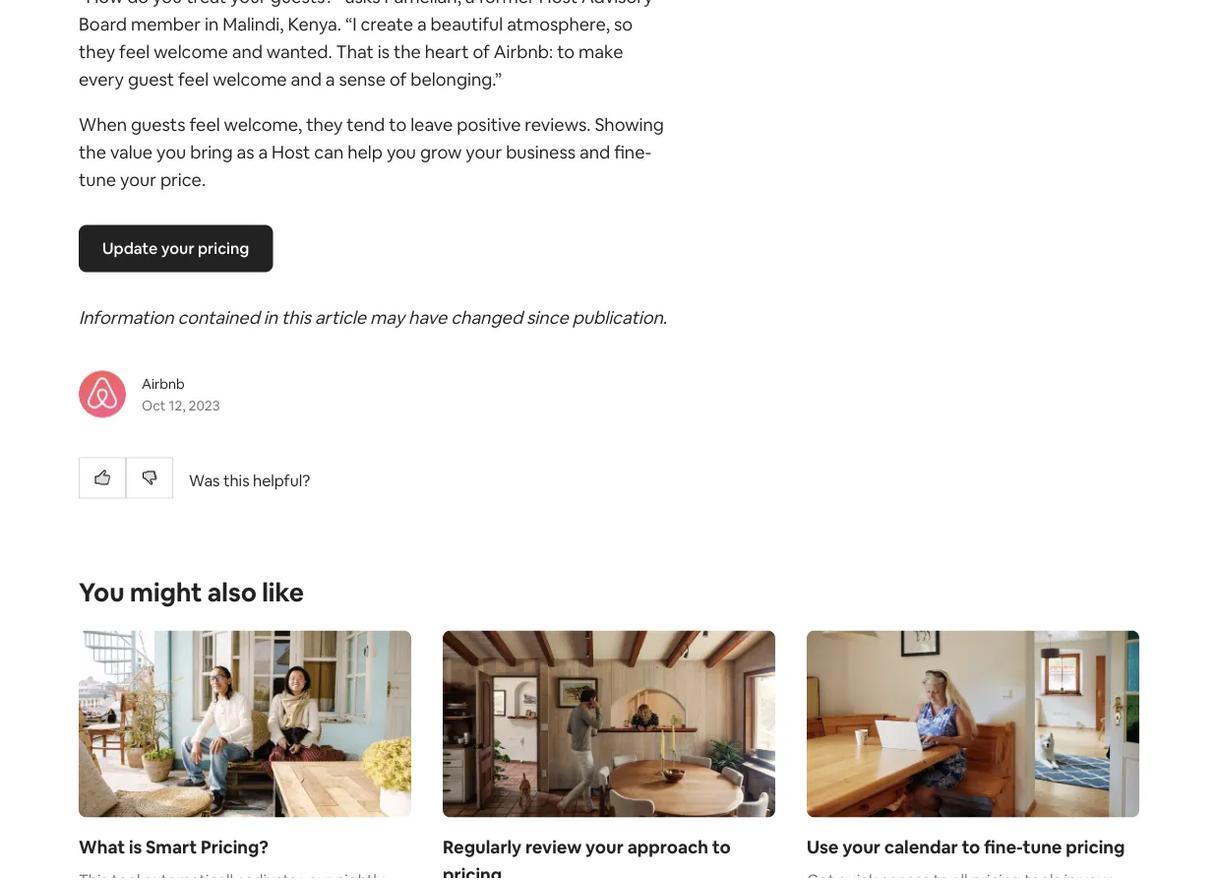 Task type: vqa. For each thing, say whether or not it's contained in the screenshot.
paste
no



Task type: describe. For each thing, give the bounding box(es) containing it.
sense
[[339, 67, 386, 90]]

1 vertical spatial in
[[264, 306, 278, 329]]

is inside '"how do you treat your guests?" asks pamellah, a former host advisory board member in malindi, kenya. "i create a beautiful atmosphere, so they feel welcome and wanted. that is the heart of airbnb: to make every guest feel welcome and a sense of belonging."'
[[378, 40, 390, 63]]

may
[[370, 306, 405, 329]]

tune inside when guests feel welcome, they tend to leave positive reviews. showing the value you bring as a host can help you grow your business and fine- tune your price.
[[79, 168, 116, 191]]

1 vertical spatial and
[[291, 67, 322, 90]]

1 vertical spatial feel
[[178, 67, 209, 90]]

pricing?
[[201, 836, 269, 859]]

update your pricing link
[[79, 225, 273, 272]]

they inside '"how do you treat your guests?" asks pamellah, a former host advisory board member in malindi, kenya. "i create a beautiful atmosphere, so they feel welcome and wanted. that is the heart of airbnb: to make every guest feel welcome and a sense of belonging."'
[[79, 40, 115, 63]]

1 vertical spatial fine-
[[985, 836, 1024, 859]]

was this helpful?
[[189, 470, 310, 490]]

create
[[361, 12, 413, 35]]

guests?"
[[271, 0, 341, 8]]

1 vertical spatial pricing
[[1066, 836, 1126, 859]]

helpful image
[[95, 470, 110, 486]]

calendar
[[885, 836, 959, 859]]

guest
[[128, 67, 174, 90]]

0 vertical spatial and
[[232, 40, 263, 63]]

treat
[[186, 0, 226, 8]]

what is smart pricing?
[[79, 836, 269, 859]]

a inside when guests feel welcome, they tend to leave positive reviews. showing the value you bring as a host can help you grow your business and fine- tune your price.
[[258, 140, 268, 163]]

guests
[[131, 113, 186, 136]]

the inside when guests feel welcome, they tend to leave positive reviews. showing the value you bring as a host can help you grow your business and fine- tune your price.
[[79, 140, 106, 163]]

not helpful image
[[142, 470, 158, 486]]

have
[[409, 306, 447, 329]]

"how
[[79, 0, 123, 8]]

like
[[262, 575, 304, 608]]

can
[[314, 140, 344, 163]]

when guests feel welcome, they tend to leave positive reviews. showing the value you bring as a host can help you grow your business and fine- tune your price.
[[79, 113, 665, 191]]

use your calendar to fine-tune pricing link
[[807, 631, 1140, 878]]

positive
[[457, 113, 521, 136]]

1 vertical spatial of
[[390, 67, 407, 90]]

regularly
[[443, 836, 522, 859]]

that
[[336, 40, 374, 63]]

also
[[208, 575, 257, 608]]

malindi,
[[223, 12, 284, 35]]

"i
[[345, 12, 357, 35]]

pricing inside regularly review your approach to pricing
[[443, 863, 502, 878]]

your inside '"how do you treat your guests?" asks pamellah, a former host advisory board member in malindi, kenya. "i create a beautiful atmosphere, so they feel welcome and wanted. that is the heart of airbnb: to make every guest feel welcome and a sense of belonging."'
[[230, 0, 267, 8]]

article
[[315, 306, 366, 329]]

and inside when guests feel welcome, they tend to leave positive reviews. showing the value you bring as a host can help you grow your business and fine- tune your price.
[[580, 140, 611, 163]]

12,
[[169, 396, 186, 414]]

1 horizontal spatial this
[[282, 306, 311, 329]]

asks
[[345, 0, 381, 8]]

review
[[526, 836, 582, 859]]

wanted.
[[267, 40, 332, 63]]

might
[[130, 575, 202, 608]]

pamellah,
[[384, 0, 462, 8]]

changed
[[451, 306, 523, 329]]

a up beautiful
[[465, 0, 475, 8]]

you right help
[[387, 140, 416, 163]]

atmosphere,
[[507, 12, 610, 35]]

airbnb
[[142, 375, 185, 392]]

host inside '"how do you treat your guests?" asks pamellah, a former host advisory board member in malindi, kenya. "i create a beautiful atmosphere, so they feel welcome and wanted. that is the heart of airbnb: to make every guest feel welcome and a sense of belonging."'
[[539, 0, 578, 8]]

1 vertical spatial welcome
[[213, 67, 287, 90]]

your down 'positive'
[[466, 140, 502, 163]]

tend
[[347, 113, 385, 136]]

you up price.
[[157, 140, 186, 163]]

approach
[[628, 836, 709, 859]]

bring
[[190, 140, 233, 163]]

your right the update
[[161, 238, 195, 258]]

to right calendar
[[962, 836, 981, 859]]

feel inside when guests feel welcome, they tend to leave positive reviews. showing the value you bring as a host can help you grow your business and fine- tune your price.
[[189, 113, 220, 136]]

heart
[[425, 40, 469, 63]]

what
[[79, 836, 125, 859]]

when
[[79, 113, 127, 136]]

oct
[[142, 396, 166, 414]]

contained
[[178, 306, 260, 329]]



Task type: locate. For each thing, give the bounding box(es) containing it.
1 vertical spatial is
[[129, 836, 142, 859]]

member
[[131, 12, 201, 35]]

grow
[[420, 140, 462, 163]]

0 vertical spatial tune
[[79, 168, 116, 191]]

1 horizontal spatial the
[[394, 40, 421, 63]]

beautiful
[[431, 12, 503, 35]]

in
[[205, 12, 219, 35], [264, 306, 278, 329]]

1 horizontal spatial host
[[539, 0, 578, 8]]

to inside regularly review your approach to pricing
[[713, 836, 731, 859]]

pricing
[[198, 238, 249, 258], [1066, 836, 1126, 859], [443, 863, 502, 878]]

use
[[807, 836, 839, 859]]

regularly review your approach to pricing
[[443, 836, 731, 878]]

feel up guest
[[119, 40, 150, 63]]

business
[[506, 140, 576, 163]]

tune
[[79, 168, 116, 191], [1024, 836, 1063, 859]]

1 horizontal spatial is
[[378, 40, 390, 63]]

0 horizontal spatial of
[[390, 67, 407, 90]]

is
[[378, 40, 390, 63], [129, 836, 142, 859]]

0 horizontal spatial pricing
[[198, 238, 249, 258]]

in right contained
[[264, 306, 278, 329]]

feel right guest
[[178, 67, 209, 90]]

they inside when guests feel welcome, they tend to leave positive reviews. showing the value you bring as a host can help you grow your business and fine- tune your price.
[[306, 113, 343, 136]]

0 horizontal spatial is
[[129, 836, 142, 859]]

1 horizontal spatial pricing
[[443, 863, 502, 878]]

2 horizontal spatial pricing
[[1066, 836, 1126, 859]]

0 vertical spatial this
[[282, 306, 311, 329]]

you
[[153, 0, 182, 8], [157, 140, 186, 163], [387, 140, 416, 163]]

you inside '"how do you treat your guests?" asks pamellah, a former host advisory board member in malindi, kenya. "i create a beautiful atmosphere, so they feel welcome and wanted. that is the heart of airbnb: to make every guest feel welcome and a sense of belonging."'
[[153, 0, 182, 8]]

a
[[465, 0, 475, 8], [417, 12, 427, 35], [326, 67, 335, 90], [258, 140, 268, 163]]

information contained in this article may have changed since publication.
[[79, 306, 668, 329]]

you might also like
[[79, 575, 304, 608]]

1 horizontal spatial tune
[[1024, 836, 1063, 859]]

two people sit on a balcony bench just outside large open windows near potted trees, a table, and a spiral staircase. image
[[79, 631, 412, 818], [79, 631, 412, 818]]

update
[[102, 238, 158, 258]]

you
[[79, 575, 125, 608]]

host
[[539, 0, 578, 8], [272, 140, 311, 163]]

former
[[479, 0, 535, 8]]

a right as on the top
[[258, 140, 268, 163]]

fine- inside when guests feel welcome, they tend to leave positive reviews. showing the value you bring as a host can help you grow your business and fine- tune your price.
[[615, 140, 652, 163]]

fine- down 'showing'
[[615, 140, 652, 163]]

reviews.
[[525, 113, 591, 136]]

and down wanted.
[[291, 67, 322, 90]]

0 vertical spatial pricing
[[198, 238, 249, 258]]

belonging."
[[411, 67, 502, 90]]

your right "review"
[[586, 836, 624, 859]]

0 vertical spatial of
[[473, 40, 490, 63]]

they
[[79, 40, 115, 63], [306, 113, 343, 136]]

airbnb:
[[494, 40, 554, 63]]

this
[[282, 306, 311, 329], [223, 470, 250, 490]]

to inside when guests feel welcome, they tend to leave positive reviews. showing the value you bring as a host can help you grow your business and fine- tune your price.
[[389, 113, 407, 136]]

every
[[79, 67, 124, 90]]

0 vertical spatial host
[[539, 0, 578, 8]]

in down the treat
[[205, 12, 219, 35]]

to right "approach"
[[713, 836, 731, 859]]

your right the use
[[843, 836, 881, 859]]

was
[[189, 470, 220, 490]]

board
[[79, 12, 127, 35]]

0 horizontal spatial host
[[272, 140, 311, 163]]

of down beautiful
[[473, 40, 490, 63]]

feel up bring
[[189, 113, 220, 136]]

since
[[527, 306, 569, 329]]

1 vertical spatial tune
[[1024, 836, 1063, 859]]

your inside regularly review your approach to pricing
[[586, 836, 624, 859]]

a person holding a mug and a cell phone walks past a dining table toward a bright window as another person looks on. image
[[443, 631, 776, 818], [443, 631, 776, 818]]

host left can
[[272, 140, 311, 163]]

to
[[557, 40, 575, 63], [389, 113, 407, 136], [713, 836, 731, 859], [962, 836, 981, 859]]

this left the 'article'
[[282, 306, 311, 329]]

showing
[[595, 113, 665, 136]]

your
[[230, 0, 267, 8], [466, 140, 502, 163], [120, 168, 156, 191], [161, 238, 195, 258], [586, 836, 624, 859], [843, 836, 881, 859]]

and down 'showing'
[[580, 140, 611, 163]]

your up malindi,
[[230, 0, 267, 8]]

1 horizontal spatial in
[[264, 306, 278, 329]]

value
[[110, 140, 153, 163]]

welcome down member
[[154, 40, 228, 63]]

leave
[[411, 113, 453, 136]]

0 horizontal spatial fine-
[[615, 140, 652, 163]]

0 vertical spatial in
[[205, 12, 219, 35]]

1 horizontal spatial they
[[306, 113, 343, 136]]

as
[[237, 140, 254, 163]]

0 vertical spatial welcome
[[154, 40, 228, 63]]

and down malindi,
[[232, 40, 263, 63]]

a left sense
[[326, 67, 335, 90]]

1 horizontal spatial and
[[291, 67, 322, 90]]

1 vertical spatial host
[[272, 140, 311, 163]]

a down pamellah,
[[417, 12, 427, 35]]

2023
[[189, 396, 220, 414]]

make
[[579, 40, 624, 63]]

1 horizontal spatial fine-
[[985, 836, 1024, 859]]

0 horizontal spatial this
[[223, 470, 250, 490]]

regularly review your approach to pricing link
[[443, 631, 776, 878]]

1 horizontal spatial of
[[473, 40, 490, 63]]

what is smart pricing? link
[[79, 631, 412, 878]]

your down the value
[[120, 168, 156, 191]]

price.
[[160, 168, 206, 191]]

0 horizontal spatial tune
[[79, 168, 116, 191]]

0 horizontal spatial the
[[79, 140, 106, 163]]

0 horizontal spatial in
[[205, 12, 219, 35]]

publication.
[[573, 306, 668, 329]]

welcome
[[154, 40, 228, 63], [213, 67, 287, 90]]

they up can
[[306, 113, 343, 136]]

welcome,
[[224, 113, 303, 136]]

fine- right calendar
[[985, 836, 1024, 859]]

welcome up "welcome,"
[[213, 67, 287, 90]]

information
[[79, 306, 174, 329]]

0 vertical spatial is
[[378, 40, 390, 63]]

0 vertical spatial the
[[394, 40, 421, 63]]

2 vertical spatial feel
[[189, 113, 220, 136]]

use your calendar to fine-tune pricing
[[807, 836, 1126, 859]]

feel
[[119, 40, 150, 63], [178, 67, 209, 90], [189, 113, 220, 136]]

helpful?
[[253, 470, 310, 490]]

help
[[348, 140, 383, 163]]

smart
[[146, 836, 197, 859]]

is right what
[[129, 836, 142, 859]]

of right sense
[[390, 67, 407, 90]]

airbnb oct 12, 2023
[[142, 375, 220, 414]]

0 vertical spatial feel
[[119, 40, 150, 63]]

0 vertical spatial fine-
[[615, 140, 652, 163]]

the down when on the left of page
[[79, 140, 106, 163]]

2 vertical spatial pricing
[[443, 863, 502, 878]]

0 horizontal spatial they
[[79, 40, 115, 63]]

to inside '"how do you treat your guests?" asks pamellah, a former host advisory board member in malindi, kenya. "i create a beautiful atmosphere, so they feel welcome and wanted. that is the heart of airbnb: to make every guest feel welcome and a sense of belonging."'
[[557, 40, 575, 63]]

do
[[127, 0, 149, 8]]

so
[[614, 12, 633, 35]]

to right tend
[[389, 113, 407, 136]]

author profile picture image
[[79, 371, 126, 418], [79, 371, 126, 418]]

the
[[394, 40, 421, 63], [79, 140, 106, 163]]

host up the atmosphere,
[[539, 0, 578, 8]]

you up member
[[153, 0, 182, 8]]

in inside '"how do you treat your guests?" asks pamellah, a former host advisory board member in malindi, kenya. "i create a beautiful atmosphere, so they feel welcome and wanted. that is the heart of airbnb: to make every guest feel welcome and a sense of belonging."'
[[205, 12, 219, 35]]

advisory
[[582, 0, 653, 8]]

host inside when guests feel welcome, they tend to leave positive reviews. showing the value you bring as a host can help you grow your business and fine- tune your price.
[[272, 140, 311, 163]]

and
[[232, 40, 263, 63], [291, 67, 322, 90], [580, 140, 611, 163]]

fine-
[[615, 140, 652, 163], [985, 836, 1024, 859]]

1 vertical spatial this
[[223, 470, 250, 490]]

0 horizontal spatial and
[[232, 40, 263, 63]]

update your pricing
[[102, 238, 249, 258]]

1 vertical spatial the
[[79, 140, 106, 163]]

of
[[473, 40, 490, 63], [390, 67, 407, 90]]

"how do you treat your guests?" asks pamellah, a former host advisory board member in malindi, kenya. "i create a beautiful atmosphere, so they feel welcome and wanted. that is the heart of airbnb: to make every guest feel welcome and a sense of belonging."
[[79, 0, 653, 90]]

2 vertical spatial and
[[580, 140, 611, 163]]

2 horizontal spatial and
[[580, 140, 611, 163]]

0 vertical spatial they
[[79, 40, 115, 63]]

the inside '"how do you treat your guests?" asks pamellah, a former host advisory board member in malindi, kenya. "i create a beautiful atmosphere, so they feel welcome and wanted. that is the heart of airbnb: to make every guest feel welcome and a sense of belonging."'
[[394, 40, 421, 63]]

kenya.
[[288, 12, 342, 35]]

the down create
[[394, 40, 421, 63]]

this right was on the left bottom of page
[[223, 470, 250, 490]]

is down create
[[378, 40, 390, 63]]

a person types on a laptop at a table as a large white dog peers through the doorway of an adjacent room. image
[[807, 631, 1140, 818], [807, 631, 1140, 818]]

they up the every
[[79, 40, 115, 63]]

1 vertical spatial they
[[306, 113, 343, 136]]

to down the atmosphere,
[[557, 40, 575, 63]]



